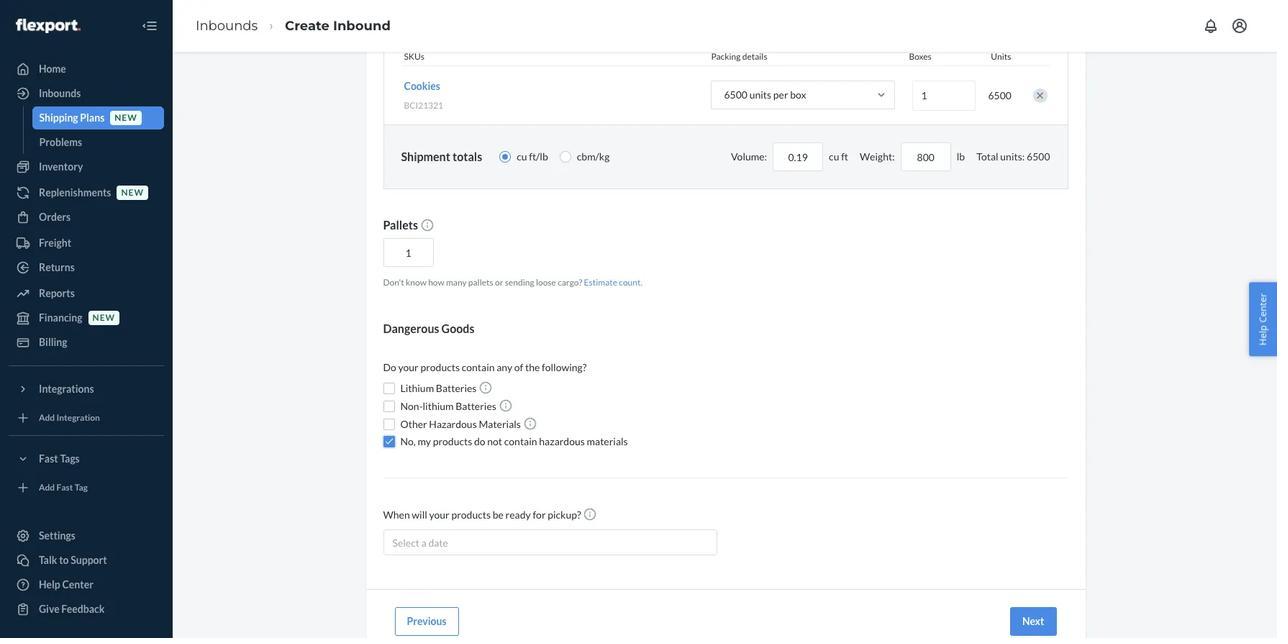 Task type: describe. For each thing, give the bounding box(es) containing it.
units:
[[1001, 151, 1025, 163]]

cargo?
[[558, 277, 583, 288]]

cu ft/lb
[[517, 151, 548, 163]]

6500 for 6500
[[989, 89, 1012, 101]]

integrations
[[39, 383, 94, 395]]

reports
[[39, 287, 75, 299]]

0 vertical spatial batteries
[[436, 382, 477, 395]]

loose
[[536, 277, 556, 288]]

2 horizontal spatial 6500
[[1027, 151, 1051, 163]]

dangerous goods
[[383, 322, 475, 336]]

do
[[383, 362, 397, 374]]

select
[[393, 537, 420, 549]]

per
[[774, 89, 789, 101]]

when
[[383, 509, 410, 521]]

select a date
[[393, 537, 448, 549]]

packing
[[712, 51, 741, 62]]

give
[[39, 603, 59, 616]]

dangerous
[[383, 322, 440, 336]]

estimate
[[584, 277, 618, 288]]

returns link
[[9, 256, 164, 279]]

lithium
[[423, 400, 454, 413]]

count
[[619, 277, 641, 288]]

0 horizontal spatial help center
[[39, 579, 94, 591]]

inbounds link inside breadcrumbs navigation
[[196, 18, 258, 34]]

inbound
[[333, 18, 391, 34]]

goods
[[442, 322, 475, 336]]

1 vertical spatial fast
[[57, 483, 73, 493]]

previous
[[407, 616, 447, 628]]

do
[[474, 436, 486, 448]]

inbounds inside 'link'
[[39, 87, 81, 99]]

date
[[429, 537, 448, 549]]

0 vertical spatial contain
[[462, 362, 495, 374]]

2 vertical spatial products
[[452, 509, 491, 521]]

6500 units per box
[[725, 89, 807, 101]]

other
[[401, 418, 427, 431]]

previous button
[[395, 608, 459, 637]]

settings link
[[9, 525, 164, 548]]

shipment
[[401, 150, 451, 163]]

bci21321
[[404, 100, 443, 111]]

0 horizontal spatial 0 text field
[[383, 238, 434, 267]]

add integration link
[[9, 407, 164, 430]]

close navigation image
[[141, 17, 158, 35]]

financing
[[39, 312, 82, 324]]

units
[[750, 89, 772, 101]]

add integration
[[39, 413, 100, 424]]

create
[[285, 18, 330, 34]]

tags
[[60, 453, 80, 465]]

1 vertical spatial batteries
[[456, 400, 497, 413]]

shipping plans
[[39, 112, 105, 124]]

lb
[[957, 151, 966, 163]]

cookies link
[[404, 80, 441, 92]]

integration
[[57, 413, 100, 424]]

following?
[[542, 362, 587, 374]]

lithium batteries
[[401, 382, 479, 395]]

problems link
[[32, 131, 164, 154]]

units
[[992, 51, 1012, 62]]

add fast tag link
[[9, 477, 164, 500]]

row containing cookies
[[401, 66, 1051, 125]]

materials
[[479, 418, 521, 431]]

freight link
[[9, 232, 164, 255]]

inbounds inside breadcrumbs navigation
[[196, 18, 258, 34]]

other hazardous materials
[[401, 418, 523, 431]]

will
[[412, 509, 428, 521]]

non-lithium batteries
[[401, 400, 499, 413]]

0 text field for weight:
[[901, 143, 952, 171]]

volume:
[[731, 151, 768, 163]]

billing link
[[9, 331, 164, 354]]

tag
[[75, 483, 88, 493]]

home link
[[9, 58, 164, 81]]

boxes
[[910, 51, 932, 62]]

breadcrumbs navigation
[[184, 5, 402, 47]]

when will your products be ready for pickup?
[[383, 509, 583, 521]]

open account menu image
[[1232, 17, 1249, 35]]

give feedback button
[[9, 598, 164, 621]]

inventory link
[[9, 156, 164, 179]]

give feedback
[[39, 603, 105, 616]]

cbm/kg
[[577, 151, 610, 163]]

lithium
[[401, 382, 434, 395]]

sending
[[505, 277, 535, 288]]

next
[[1023, 616, 1045, 628]]

freight
[[39, 237, 71, 249]]



Task type: locate. For each thing, give the bounding box(es) containing it.
0 horizontal spatial inbounds
[[39, 87, 81, 99]]

2 horizontal spatial 0 text field
[[901, 143, 952, 171]]

create inbound
[[285, 18, 391, 34]]

create inbound link
[[285, 18, 391, 34]]

next button
[[1011, 608, 1057, 637]]

details
[[743, 51, 768, 62]]

None checkbox
[[383, 383, 395, 394], [383, 401, 395, 412], [383, 436, 395, 448], [383, 383, 395, 394], [383, 401, 395, 412], [383, 436, 395, 448]]

None radio
[[500, 151, 511, 163], [560, 151, 571, 163], [500, 151, 511, 163], [560, 151, 571, 163]]

materials
[[587, 436, 628, 448]]

help center link
[[9, 574, 164, 597]]

1 vertical spatial help
[[39, 579, 60, 591]]

hazardous
[[539, 436, 585, 448]]

add fast tag
[[39, 483, 88, 493]]

0 horizontal spatial your
[[399, 362, 419, 374]]

cu for cu ft
[[829, 151, 840, 163]]

1 vertical spatial your
[[429, 509, 450, 521]]

batteries up non-lithium batteries
[[436, 382, 477, 395]]

talk
[[39, 554, 57, 567]]

fast
[[39, 453, 58, 465], [57, 483, 73, 493]]

1 vertical spatial inbounds
[[39, 87, 81, 99]]

shipping
[[39, 112, 78, 124]]

new for financing
[[93, 313, 115, 324]]

talk to support
[[39, 554, 107, 567]]

1 vertical spatial products
[[433, 436, 472, 448]]

home
[[39, 63, 66, 75]]

your right do
[[399, 362, 419, 374]]

1 horizontal spatial center
[[1257, 293, 1270, 323]]

0 text field left lb at the top
[[901, 143, 952, 171]]

returns
[[39, 261, 75, 274]]

your
[[399, 362, 419, 374], [429, 509, 450, 521]]

add down fast tags on the bottom left of page
[[39, 483, 55, 493]]

1 horizontal spatial help
[[1257, 325, 1270, 345]]

fast tags
[[39, 453, 80, 465]]

reports link
[[9, 282, 164, 305]]

fast inside dropdown button
[[39, 453, 58, 465]]

batteries
[[436, 382, 477, 395], [456, 400, 497, 413]]

hazardous
[[429, 418, 477, 431]]

1 vertical spatial add
[[39, 483, 55, 493]]

0 horizontal spatial contain
[[462, 362, 495, 374]]

6500 down units
[[989, 89, 1012, 101]]

products up lithium batteries
[[421, 362, 460, 374]]

1 horizontal spatial contain
[[505, 436, 537, 448]]

Number of boxes number field
[[913, 80, 976, 111]]

products down the hazardous
[[433, 436, 472, 448]]

1 horizontal spatial 0 text field
[[773, 143, 824, 171]]

total units: 6500
[[977, 151, 1051, 163]]

support
[[71, 554, 107, 567]]

a
[[422, 537, 427, 549]]

0 vertical spatial inbounds
[[196, 18, 258, 34]]

0 text field down pallets
[[383, 238, 434, 267]]

your right will
[[429, 509, 450, 521]]

2 vertical spatial new
[[93, 313, 115, 324]]

new right plans
[[115, 113, 137, 123]]

talk to support button
[[9, 549, 164, 572]]

0 vertical spatial products
[[421, 362, 460, 374]]

add left integration
[[39, 413, 55, 424]]

contain
[[462, 362, 495, 374], [505, 436, 537, 448]]

be
[[493, 509, 504, 521]]

0 horizontal spatial center
[[62, 579, 94, 591]]

1 horizontal spatial inbounds
[[196, 18, 258, 34]]

no,
[[401, 436, 416, 448]]

1 vertical spatial new
[[121, 187, 144, 198]]

0 text field for volume:
[[773, 143, 824, 171]]

pallets
[[469, 277, 494, 288]]

contain right not
[[505, 436, 537, 448]]

products for contain
[[421, 362, 460, 374]]

non-
[[401, 400, 423, 413]]

0 vertical spatial inbounds link
[[196, 18, 258, 34]]

flexport logo image
[[16, 19, 80, 33]]

0 horizontal spatial cu
[[517, 151, 527, 163]]

add for add fast tag
[[39, 483, 55, 493]]

1 vertical spatial inbounds link
[[9, 82, 164, 105]]

orders
[[39, 211, 71, 223]]

any
[[497, 362, 513, 374]]

0 vertical spatial help center
[[1257, 293, 1270, 345]]

products for do
[[433, 436, 472, 448]]

open notifications image
[[1203, 17, 1220, 35]]

help center button
[[1250, 282, 1278, 356]]

1 vertical spatial help center
[[39, 579, 94, 591]]

ft
[[842, 151, 849, 163]]

know
[[406, 277, 427, 288]]

0 vertical spatial new
[[115, 113, 137, 123]]

new up orders 'link' at the top left
[[121, 187, 144, 198]]

help inside button
[[1257, 325, 1270, 345]]

0 vertical spatial fast
[[39, 453, 58, 465]]

6500 right units:
[[1027, 151, 1051, 163]]

shipment totals
[[401, 150, 482, 163]]

inventory
[[39, 161, 83, 173]]

2 cu from the left
[[829, 151, 840, 163]]

don't know how many pallets or sending loose cargo? estimate count .
[[383, 277, 643, 288]]

total
[[977, 151, 999, 163]]

do your products contain any of the following?
[[383, 362, 587, 374]]

billing
[[39, 336, 67, 348]]

cookies
[[404, 80, 441, 92]]

0 horizontal spatial help
[[39, 579, 60, 591]]

batteries up other hazardous materials
[[456, 400, 497, 413]]

0 vertical spatial your
[[399, 362, 419, 374]]

new down the reports link
[[93, 313, 115, 324]]

ready
[[506, 509, 531, 521]]

1 horizontal spatial 6500
[[989, 89, 1012, 101]]

center
[[1257, 293, 1270, 323], [62, 579, 94, 591]]

inbounds
[[196, 18, 258, 34], [39, 87, 81, 99]]

0 vertical spatial add
[[39, 413, 55, 424]]

my
[[418, 436, 431, 448]]

cu left ft/lb
[[517, 151, 527, 163]]

fast left tags
[[39, 453, 58, 465]]

6500 for 6500 units per box
[[725, 89, 748, 101]]

6500
[[725, 89, 748, 101], [989, 89, 1012, 101], [1027, 151, 1051, 163]]

packing details
[[712, 51, 768, 62]]

feedback
[[61, 603, 105, 616]]

1 horizontal spatial cu
[[829, 151, 840, 163]]

0 text field
[[773, 143, 824, 171], [901, 143, 952, 171], [383, 238, 434, 267]]

weight:
[[860, 151, 895, 163]]

center inside button
[[1257, 293, 1270, 323]]

replenishments
[[39, 186, 111, 199]]

new for shipping plans
[[115, 113, 137, 123]]

help center inside button
[[1257, 293, 1270, 345]]

settings
[[39, 530, 76, 542]]

new
[[115, 113, 137, 123], [121, 187, 144, 198], [93, 313, 115, 324]]

cu ft
[[829, 151, 849, 163]]

contain left any
[[462, 362, 495, 374]]

cu for cu ft/lb
[[517, 151, 527, 163]]

2 add from the top
[[39, 483, 55, 493]]

.
[[641, 277, 643, 288]]

0 vertical spatial center
[[1257, 293, 1270, 323]]

1 horizontal spatial inbounds link
[[196, 18, 258, 34]]

of
[[515, 362, 524, 374]]

products left "be"
[[452, 509, 491, 521]]

don't
[[383, 277, 404, 288]]

ft/lb
[[529, 151, 548, 163]]

row
[[401, 66, 1051, 125]]

0 horizontal spatial inbounds link
[[9, 82, 164, 105]]

1 vertical spatial contain
[[505, 436, 537, 448]]

fast tags button
[[9, 448, 164, 471]]

orders link
[[9, 206, 164, 229]]

1 vertical spatial center
[[62, 579, 94, 591]]

skus
[[404, 51, 425, 62]]

0 vertical spatial help
[[1257, 325, 1270, 345]]

6500 left units
[[725, 89, 748, 101]]

or
[[495, 277, 504, 288]]

1 horizontal spatial help center
[[1257, 293, 1270, 345]]

box
[[791, 89, 807, 101]]

totals
[[453, 150, 482, 163]]

many
[[446, 277, 467, 288]]

1 add from the top
[[39, 413, 55, 424]]

new for replenishments
[[121, 187, 144, 198]]

0 horizontal spatial 6500
[[725, 89, 748, 101]]

1 cu from the left
[[517, 151, 527, 163]]

inbounds link
[[196, 18, 258, 34], [9, 82, 164, 105]]

add for add integration
[[39, 413, 55, 424]]

None checkbox
[[383, 419, 395, 430]]

fast left "tag"
[[57, 483, 73, 493]]

1 horizontal spatial your
[[429, 509, 450, 521]]

0 text field left "cu ft"
[[773, 143, 824, 171]]

cu left ft
[[829, 151, 840, 163]]



Task type: vqa. For each thing, say whether or not it's contained in the screenshot.
the bottommost Your
yes



